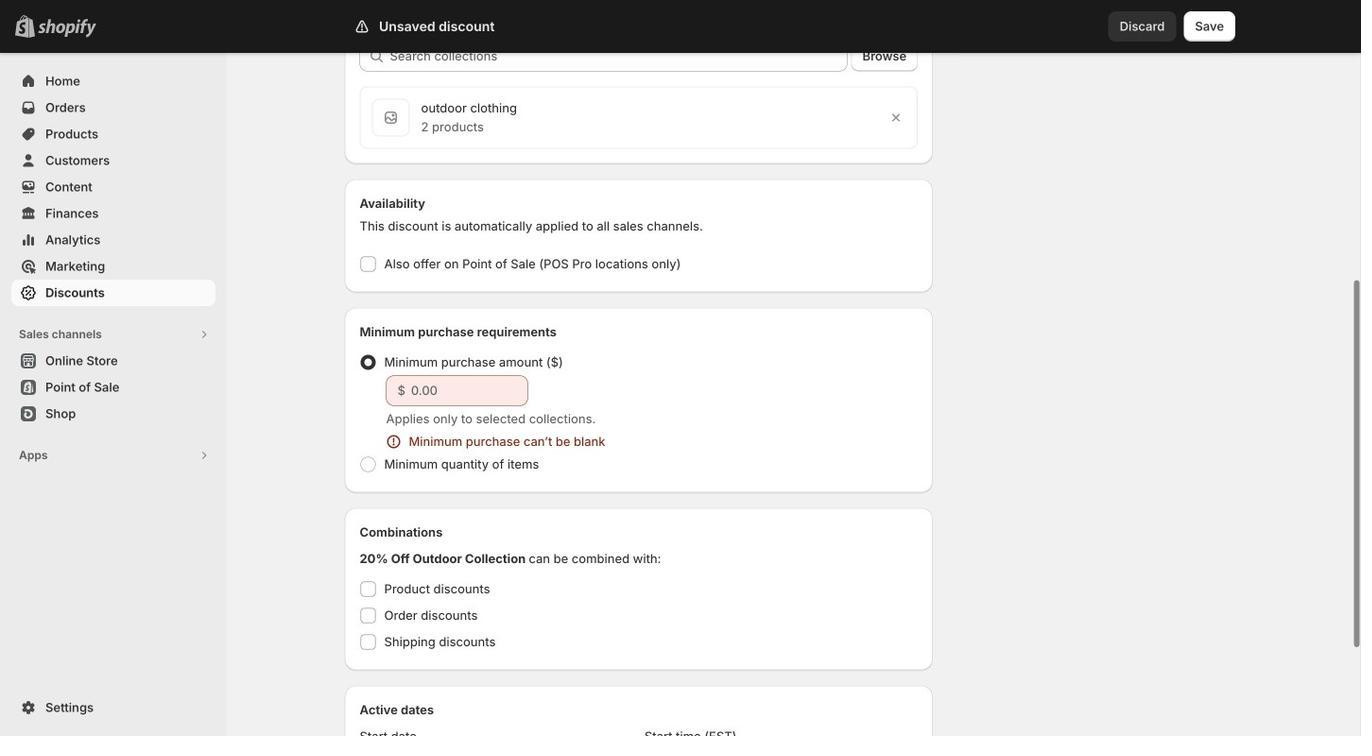Task type: vqa. For each thing, say whether or not it's contained in the screenshot.
the top January
no



Task type: describe. For each thing, give the bounding box(es) containing it.
Search collections text field
[[390, 41, 848, 71]]

0.00 text field
[[411, 376, 528, 406]]



Task type: locate. For each thing, give the bounding box(es) containing it.
shopify image
[[38, 19, 96, 38]]



